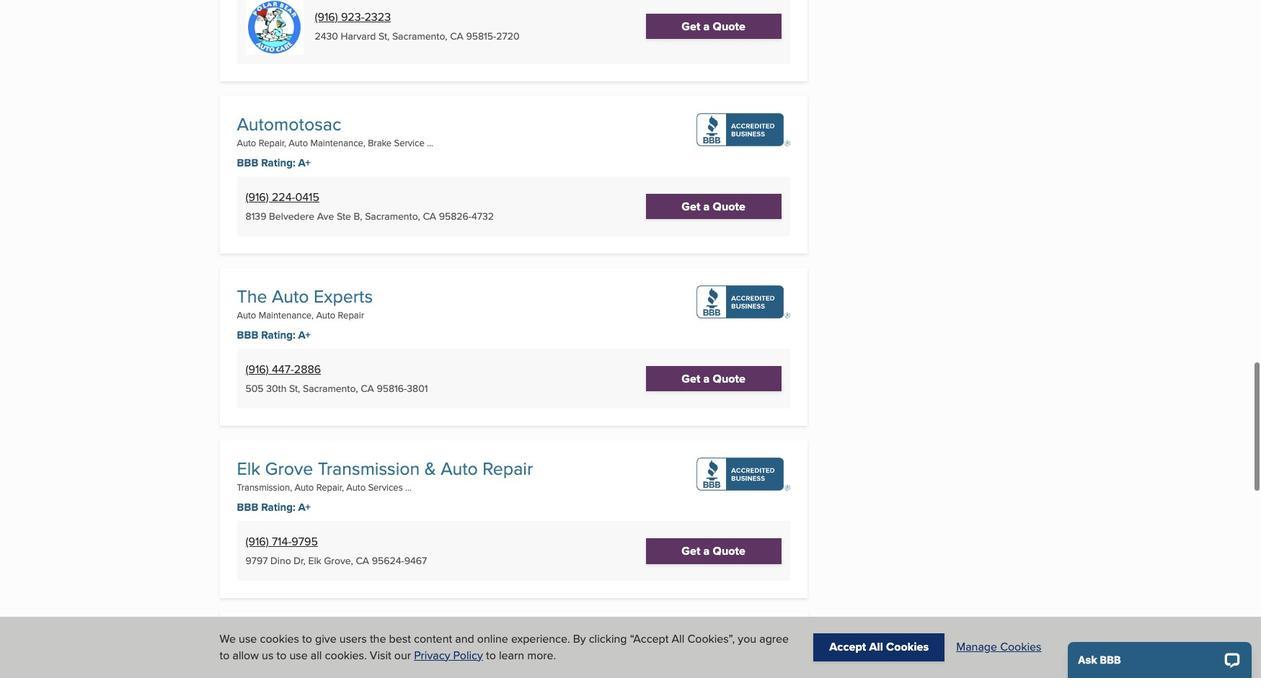Task type: locate. For each thing, give the bounding box(es) containing it.
manage cookies
[[956, 639, 1042, 656]]

automotosac link
[[237, 111, 341, 137]]

9467
[[404, 554, 427, 568]]

0 vertical spatial bbb
[[237, 155, 258, 171]]

auto up (916) 224-0415 link
[[237, 136, 256, 149]]

rating: down transmission,
[[261, 500, 295, 516]]

elk right 'dr'
[[308, 554, 321, 568]]

repair,
[[259, 136, 286, 149], [316, 481, 344, 494]]

(916) for the
[[246, 361, 269, 378]]

3 a+ from the top
[[298, 500, 311, 516]]

all right accept
[[869, 639, 883, 656]]

505
[[246, 381, 264, 396]]

use left all in the bottom left of the page
[[289, 647, 308, 664]]

clicking
[[589, 631, 627, 648]]

...
[[427, 136, 433, 149], [405, 481, 412, 494]]

9795
[[291, 534, 318, 550]]

, for 2323
[[387, 29, 390, 43]]

manage cookies button
[[956, 639, 1042, 656]]

auto up "0415"
[[289, 136, 308, 149]]

quote
[[713, 18, 746, 35], [713, 198, 746, 215], [713, 371, 746, 387], [713, 543, 746, 560]]

best
[[389, 631, 411, 648]]

(916) inside (916) 224-0415 8139 belvedere ave ste b , sacramento, ca 95826-4732
[[246, 189, 269, 205]]

1 horizontal spatial cookies
[[1000, 639, 1042, 656]]

4 get a quote link from the top
[[646, 539, 781, 564]]

bbb
[[237, 155, 258, 171], [237, 328, 258, 343], [237, 500, 258, 516]]

(916) 447-2886 505 30th st , sacramento, ca 95816-3801
[[246, 361, 428, 396]]

privacy policy link
[[414, 647, 483, 664]]

get a quote for automotosac
[[682, 198, 746, 215]]

repair, up (916) 224-0415 link
[[259, 136, 286, 149]]

(916) inside (916) 714-9795 9797 dino dr , elk grove, ca 95624-9467
[[246, 534, 269, 550]]

cookies right accept
[[886, 639, 929, 656]]

2 quote from the top
[[713, 198, 746, 215]]

1 horizontal spatial repair,
[[316, 481, 344, 494]]

to
[[302, 631, 312, 648], [220, 647, 230, 664], [277, 647, 287, 664], [486, 647, 496, 664]]

, down 9795
[[303, 554, 306, 568]]

ca left 2430
[[280, 26, 293, 39]]

maintenance,
[[310, 136, 365, 149], [259, 309, 314, 322]]

service
[[394, 136, 425, 149]]

(916)
[[315, 9, 338, 25], [246, 189, 269, 205], [246, 361, 269, 378], [246, 534, 269, 550]]

1 vertical spatial ...
[[405, 481, 412, 494]]

elk
[[237, 456, 260, 482], [308, 554, 321, 568]]

4 a from the top
[[703, 543, 710, 560]]

st right 30th
[[289, 381, 298, 396]]

4 get a quote from the top
[[682, 543, 746, 560]]

privacy
[[414, 647, 450, 664]]

, inside (916) 714-9795 9797 dino dr , elk grove, ca 95624-9467
[[303, 554, 306, 568]]

1 vertical spatial repair
[[483, 456, 533, 482]]

, inside (916) 923-2323 2430 harvard st , sacramento, ca 95815-2720
[[387, 29, 390, 43]]

3 get from the top
[[682, 371, 700, 387]]

, inside (916) 224-0415 8139 belvedere ave ste b , sacramento, ca 95826-4732
[[360, 209, 362, 223]]

2 bbb from the top
[[237, 328, 258, 343]]

0 vertical spatial repair,
[[259, 136, 286, 149]]

give
[[315, 631, 337, 648]]

9797
[[246, 554, 268, 568]]

0 vertical spatial rating:
[[261, 155, 295, 171]]

rally mufflers link
[[237, 628, 342, 654]]

1 get from the top
[[682, 18, 700, 35]]

1 vertical spatial st
[[289, 381, 298, 396]]

(916) 447-2886 link
[[246, 361, 321, 378]]

sacramento, for 2886
[[303, 381, 358, 396]]

2 cookies from the left
[[1000, 639, 1042, 656]]

sacramento, for 2323
[[392, 29, 447, 43]]

(916) for automotosac
[[246, 189, 269, 205]]

0 horizontal spatial repair,
[[259, 136, 286, 149]]

sacramento, down 2886
[[303, 381, 358, 396]]

rating: inside 'automotosac auto repair, auto maintenance, brake service ... bbb rating: a+'
[[261, 155, 295, 171]]

2 get a quote link from the top
[[646, 194, 781, 219]]

1 bbb from the top
[[237, 155, 258, 171]]

3 accredited business image from the top
[[696, 458, 790, 491]]

elk left grove
[[237, 456, 260, 482]]

(916) inside (916) 447-2886 505 30th st , sacramento, ca 95816-3801
[[246, 361, 269, 378]]

2 vertical spatial rating:
[[261, 500, 295, 516]]

maintenance, inside the auto experts auto maintenance, auto repair bbb rating: a+
[[259, 309, 314, 322]]

us
[[262, 647, 274, 664]]

ca inside northern california ca
[[280, 26, 293, 39]]

repair, inside elk grove transmission & auto repair transmission, auto repair, auto services ... bbb rating: a+
[[316, 481, 344, 494]]

(916) 224-0415 link
[[246, 189, 319, 205]]

maintenance, up the (916) 447-2886 link
[[259, 309, 314, 322]]

1 horizontal spatial ...
[[427, 136, 433, 149]]

repair, right grove
[[316, 481, 344, 494]]

224-
[[272, 189, 295, 205]]

use
[[239, 631, 257, 648], [289, 647, 308, 664]]

agree
[[759, 631, 789, 648]]

ca left 95826-
[[423, 209, 436, 223]]

maintenance, for the
[[259, 309, 314, 322]]

3 get a quote link from the top
[[646, 366, 781, 392]]

rally
[[237, 628, 274, 654]]

(916) up the 8139
[[246, 189, 269, 205]]

the
[[237, 283, 267, 309]]

0 horizontal spatial ...
[[405, 481, 412, 494]]

st
[[379, 29, 387, 43], [289, 381, 298, 396]]

0 vertical spatial ...
[[427, 136, 433, 149]]

get a quote link
[[646, 14, 781, 39], [646, 194, 781, 219], [646, 366, 781, 392], [646, 539, 781, 564]]

2 a+ from the top
[[298, 328, 311, 343]]

all right "accept
[[672, 631, 685, 648]]

rating: up 447-
[[261, 328, 295, 343]]

elk grove transmission & auto repair link
[[237, 456, 533, 482]]

a
[[703, 18, 710, 35], [703, 198, 710, 215], [703, 371, 710, 387], [703, 543, 710, 560]]

ca left 95816-
[[361, 381, 374, 396]]

(916) up 9797
[[246, 534, 269, 550]]

1 horizontal spatial repair
[[483, 456, 533, 482]]

, down 2886
[[298, 381, 300, 396]]

cookies right manage
[[1000, 639, 1042, 656]]

our
[[394, 647, 411, 664]]

447-
[[272, 361, 294, 378]]

automotosac auto repair, auto maintenance, brake service ... bbb rating: a+
[[237, 111, 433, 171]]

all
[[672, 631, 685, 648], [869, 639, 883, 656]]

b
[[354, 209, 360, 223]]

1 vertical spatial sacramento,
[[365, 209, 420, 223]]

0 horizontal spatial elk
[[237, 456, 260, 482]]

repair inside elk grove transmission & auto repair transmission, auto repair, auto services ... bbb rating: a+
[[483, 456, 533, 482]]

2430
[[315, 29, 338, 43]]

0 horizontal spatial all
[[672, 631, 685, 648]]

0 vertical spatial elk
[[237, 456, 260, 482]]

rating: inside the auto experts auto maintenance, auto repair bbb rating: a+
[[261, 328, 295, 343]]

1 vertical spatial bbb
[[237, 328, 258, 343]]

sacramento,
[[392, 29, 447, 43], [365, 209, 420, 223], [303, 381, 358, 396]]

cookies
[[886, 639, 929, 656], [1000, 639, 1042, 656]]

, inside (916) 447-2886 505 30th st , sacramento, ca 95816-3801
[[298, 381, 300, 396]]

0 horizontal spatial cookies
[[886, 639, 929, 656]]

2 vertical spatial sacramento,
[[303, 381, 358, 396]]

(916) 714-9795 9797 dino dr , elk grove, ca 95624-9467
[[246, 534, 427, 568]]

1 vertical spatial maintenance,
[[259, 309, 314, 322]]

rating: up (916) 224-0415 link
[[261, 155, 295, 171]]

bbb up (916) 224-0415 link
[[237, 155, 258, 171]]

(916) 714-9795 link
[[246, 534, 318, 550]]

sacramento, left 95815-
[[392, 29, 447, 43]]

1 horizontal spatial all
[[869, 639, 883, 656]]

1 horizontal spatial elk
[[308, 554, 321, 568]]

923-
[[341, 9, 364, 25]]

0 vertical spatial repair
[[338, 309, 364, 322]]

repair, inside 'automotosac auto repair, auto maintenance, brake service ... bbb rating: a+'
[[259, 136, 286, 149]]

sacramento, inside (916) 923-2323 2430 harvard st , sacramento, ca 95815-2720
[[392, 29, 447, 43]]

2 accredited business image from the top
[[696, 286, 790, 319]]

st inside (916) 923-2323 2430 harvard st , sacramento, ca 95815-2720
[[379, 29, 387, 43]]

harvard
[[341, 29, 376, 43]]

3 quote from the top
[[713, 371, 746, 387]]

4 get from the top
[[682, 543, 700, 560]]

ca
[[280, 26, 293, 39], [450, 29, 463, 43], [423, 209, 436, 223], [361, 381, 374, 396], [356, 554, 369, 568]]

1 vertical spatial repair,
[[316, 481, 344, 494]]

use right we
[[239, 631, 257, 648]]

sacramento, right b
[[365, 209, 420, 223]]

,
[[387, 29, 390, 43], [360, 209, 362, 223], [298, 381, 300, 396], [303, 554, 306, 568]]

auto
[[237, 136, 256, 149], [289, 136, 308, 149], [272, 283, 309, 309], [237, 309, 256, 322], [316, 309, 335, 322], [441, 456, 478, 482], [295, 481, 314, 494], [346, 481, 366, 494], [237, 654, 256, 667]]

... right service
[[427, 136, 433, 149]]

(916) up the 505
[[246, 361, 269, 378]]

auto right the the
[[272, 283, 309, 309]]

maintenance, left the brake
[[310, 136, 365, 149]]

a+ up 9795
[[298, 500, 311, 516]]

repair
[[338, 309, 364, 322], [483, 456, 533, 482]]

st down 2323 on the left
[[379, 29, 387, 43]]

0 vertical spatial maintenance,
[[310, 136, 365, 149]]

1 accredited business image from the top
[[696, 113, 790, 146]]

a for elk grove transmission & auto repair
[[703, 543, 710, 560]]

2 vertical spatial a+
[[298, 500, 311, 516]]

auto right &
[[441, 456, 478, 482]]

, down 2323 on the left
[[387, 29, 390, 43]]

2 a from the top
[[703, 198, 710, 215]]

0 horizontal spatial st
[[289, 381, 298, 396]]

services
[[368, 481, 403, 494]]

st inside (916) 447-2886 505 30th st , sacramento, ca 95816-3801
[[289, 381, 298, 396]]

1 horizontal spatial use
[[289, 647, 308, 664]]

accredited business image
[[696, 113, 790, 146], [696, 286, 790, 319], [696, 458, 790, 491], [696, 631, 790, 664]]

... right services
[[405, 481, 412, 494]]

ca right grove,
[[356, 554, 369, 568]]

bbb down transmission,
[[237, 500, 258, 516]]

1 a from the top
[[703, 18, 710, 35]]

3 bbb from the top
[[237, 500, 258, 516]]

1 vertical spatial a+
[[298, 328, 311, 343]]

3 rating: from the top
[[261, 500, 295, 516]]

transmission,
[[237, 481, 292, 494]]

get a quote link for the auto experts
[[646, 366, 781, 392]]

1 cookies from the left
[[886, 639, 929, 656]]

1 rating: from the top
[[261, 155, 295, 171]]

, right the ste in the left of the page
[[360, 209, 362, 223]]

0 vertical spatial a+
[[298, 155, 311, 171]]

2 get from the top
[[682, 198, 700, 215]]

2 rating: from the top
[[261, 328, 295, 343]]

ca left 95815-
[[450, 29, 463, 43]]

(916) up 2430
[[315, 9, 338, 25]]

0 vertical spatial sacramento,
[[392, 29, 447, 43]]

get
[[682, 18, 700, 35], [682, 198, 700, 215], [682, 371, 700, 387], [682, 543, 700, 560]]

elk inside (916) 714-9795 9797 dino dr , elk grove, ca 95624-9467
[[308, 554, 321, 568]]

2 vertical spatial bbb
[[237, 500, 258, 516]]

auto up the (916) 447-2886 link
[[237, 309, 256, 322]]

3 get a quote from the top
[[682, 371, 746, 387]]

all
[[311, 647, 322, 664]]

a+ up 2886
[[298, 328, 311, 343]]

4 quote from the top
[[713, 543, 746, 560]]

rating:
[[261, 155, 295, 171], [261, 328, 295, 343], [261, 500, 295, 516]]

1 vertical spatial rating:
[[261, 328, 295, 343]]

the auto experts link
[[237, 283, 373, 309]]

3 a from the top
[[703, 371, 710, 387]]

2 get a quote from the top
[[682, 198, 746, 215]]

1 horizontal spatial st
[[379, 29, 387, 43]]

a+ up "0415"
[[298, 155, 311, 171]]

1 get a quote link from the top
[[646, 14, 781, 39]]

1 vertical spatial elk
[[308, 554, 321, 568]]

get for the auto experts
[[682, 371, 700, 387]]

maintenance, inside 'automotosac auto repair, auto maintenance, brake service ... bbb rating: a+'
[[310, 136, 365, 149]]

auto left services
[[346, 481, 366, 494]]

0 horizontal spatial repair
[[338, 309, 364, 322]]

bbb inside 'automotosac auto repair, auto maintenance, brake service ... bbb rating: a+'
[[237, 155, 258, 171]]

0 vertical spatial st
[[379, 29, 387, 43]]

(916) for elk
[[246, 534, 269, 550]]

1 a+ from the top
[[298, 155, 311, 171]]

sacramento, inside (916) 447-2886 505 30th st , sacramento, ca 95816-3801
[[303, 381, 358, 396]]

auto left us
[[237, 654, 256, 667]]

bbb down the the
[[237, 328, 258, 343]]

ste
[[337, 209, 351, 223]]



Task type: vqa. For each thing, say whether or not it's contained in the screenshot.


Task type: describe. For each thing, give the bounding box(es) containing it.
more.
[[527, 647, 556, 664]]

... inside elk grove transmission & auto repair transmission, auto repair, auto services ... bbb rating: a+
[[405, 481, 412, 494]]

to right us
[[277, 647, 287, 664]]

the
[[370, 631, 386, 648]]

elk inside elk grove transmission & auto repair transmission, auto repair, auto services ... bbb rating: a+
[[237, 456, 260, 482]]

bbb inside elk grove transmission & auto repair transmission, auto repair, auto services ... bbb rating: a+
[[237, 500, 258, 516]]

a+ inside elk grove transmission & auto repair transmission, auto repair, auto services ... bbb rating: a+
[[298, 500, 311, 516]]

learn
[[499, 647, 524, 664]]

2886
[[294, 361, 321, 378]]

95826-
[[439, 209, 472, 223]]

cookies inside manage cookies button
[[1000, 639, 1042, 656]]

get for automotosac
[[682, 198, 700, 215]]

accredited business image for auto
[[696, 286, 790, 319]]

a+ inside 'automotosac auto repair, auto maintenance, brake service ... bbb rating: a+'
[[298, 155, 311, 171]]

users
[[339, 631, 367, 648]]

all inside we use cookies to give users the best content and online experience. by clicking "accept all cookies", you agree to allow us to use all cookies. visit our
[[672, 631, 685, 648]]

(916) 923-2323 link
[[315, 9, 391, 25]]

and
[[455, 631, 474, 648]]

elk grove transmission & auto repair transmission, auto repair, auto services ... bbb rating: a+
[[237, 456, 533, 516]]

get for elk grove transmission & auto repair
[[682, 543, 700, 560]]

cookies",
[[687, 631, 735, 648]]

maintenance
[[259, 654, 312, 667]]

ave
[[317, 209, 334, 223]]

bbb inside the auto experts auto maintenance, auto repair bbb rating: a+
[[237, 328, 258, 343]]

belvedere
[[269, 209, 314, 223]]

maintenance, for automotosac
[[310, 136, 365, 149]]

quote for elk grove transmission & auto repair
[[713, 543, 746, 560]]

we
[[220, 631, 236, 648]]

content
[[414, 631, 452, 648]]

automotosac
[[237, 111, 341, 137]]

"accept
[[630, 631, 669, 648]]

policy
[[453, 647, 483, 664]]

allow
[[233, 647, 259, 664]]

auto up 2886
[[316, 309, 335, 322]]

experience.
[[511, 631, 570, 648]]

0415
[[295, 189, 319, 205]]

the auto experts auto maintenance, auto repair bbb rating: a+
[[237, 283, 373, 343]]

rally mufflers auto maintenance
[[237, 628, 342, 667]]

visit
[[370, 647, 391, 664]]

get a quote for elk grove transmission & auto repair
[[682, 543, 746, 560]]

30th
[[266, 381, 287, 396]]

repair inside the auto experts auto maintenance, auto repair bbb rating: a+
[[338, 309, 364, 322]]

grove
[[265, 456, 313, 482]]

brake
[[368, 136, 392, 149]]

st for 2323
[[379, 29, 387, 43]]

accredited business image for repair
[[696, 458, 790, 491]]

95816-
[[377, 381, 407, 396]]

to left learn
[[486, 647, 496, 664]]

8139
[[246, 209, 266, 223]]

you
[[738, 631, 756, 648]]

accept all cookies
[[829, 639, 929, 656]]

get a quote for the auto experts
[[682, 371, 746, 387]]

sacramento, inside (916) 224-0415 8139 belvedere ave ste b , sacramento, ca 95826-4732
[[365, 209, 420, 223]]

a for automotosac
[[703, 198, 710, 215]]

grove,
[[324, 554, 353, 568]]

... inside 'automotosac auto repair, auto maintenance, brake service ... bbb rating: a+'
[[427, 136, 433, 149]]

714-
[[272, 534, 291, 550]]

4732
[[472, 209, 494, 223]]

manage
[[956, 639, 997, 656]]

cookies
[[260, 631, 299, 648]]

accept
[[829, 639, 866, 656]]

california
[[317, 10, 365, 27]]

all inside accept all cookies button
[[869, 639, 883, 656]]

ca inside (916) 923-2323 2430 harvard st , sacramento, ca 95815-2720
[[450, 29, 463, 43]]

northern
[[269, 10, 314, 27]]

auto right transmission,
[[295, 481, 314, 494]]

95815-
[[466, 29, 496, 43]]

&
[[425, 456, 436, 482]]

by
[[573, 631, 586, 648]]

ca inside (916) 714-9795 9797 dino dr , elk grove, ca 95624-9467
[[356, 554, 369, 568]]

cookies inside accept all cookies button
[[886, 639, 929, 656]]

get a quote link for elk grove transmission & auto repair
[[646, 539, 781, 564]]

1 quote from the top
[[713, 18, 746, 35]]

, for 2886
[[298, 381, 300, 396]]

we use cookies to give users the best content and online experience. by clicking "accept all cookies", you agree to allow us to use all cookies. visit our
[[220, 631, 789, 664]]

dr
[[294, 554, 303, 568]]

4 accredited business image from the top
[[696, 631, 790, 664]]

a for the auto experts
[[703, 371, 710, 387]]

experts
[[314, 283, 373, 309]]

1 get a quote from the top
[[682, 18, 746, 35]]

(916) 923-2323 2430 harvard st , sacramento, ca 95815-2720
[[315, 9, 520, 43]]

to left allow
[[220, 647, 230, 664]]

, for 9795
[[303, 554, 306, 568]]

quote for the auto experts
[[713, 371, 746, 387]]

northern california ca
[[269, 10, 365, 39]]

accept all cookies button
[[814, 634, 945, 662]]

95624-
[[372, 554, 404, 568]]

(916) 224-0415 8139 belvedere ave ste b , sacramento, ca 95826-4732
[[246, 189, 494, 223]]

(916) inside (916) 923-2323 2430 harvard st , sacramento, ca 95815-2720
[[315, 9, 338, 25]]

accredited business image for brake
[[696, 113, 790, 146]]

rating: inside elk grove transmission & auto repair transmission, auto repair, auto services ... bbb rating: a+
[[261, 500, 295, 516]]

mufflers
[[279, 628, 342, 654]]

2323
[[364, 9, 391, 25]]

get a quote link for automotosac
[[646, 194, 781, 219]]

online
[[477, 631, 508, 648]]

cookies.
[[325, 647, 367, 664]]

to left give
[[302, 631, 312, 648]]

0 horizontal spatial use
[[239, 631, 257, 648]]

st for 2886
[[289, 381, 298, 396]]

dino
[[270, 554, 291, 568]]

transmission
[[318, 456, 420, 482]]

quote for automotosac
[[713, 198, 746, 215]]

privacy policy to learn more.
[[414, 647, 556, 664]]

ca inside (916) 224-0415 8139 belvedere ave ste b , sacramento, ca 95826-4732
[[423, 209, 436, 223]]

2720
[[496, 29, 520, 43]]

a+ inside the auto experts auto maintenance, auto repair bbb rating: a+
[[298, 328, 311, 343]]

ca inside (916) 447-2886 505 30th st , sacramento, ca 95816-3801
[[361, 381, 374, 396]]

auto inside rally mufflers auto maintenance
[[237, 654, 256, 667]]

3801
[[407, 381, 428, 396]]



